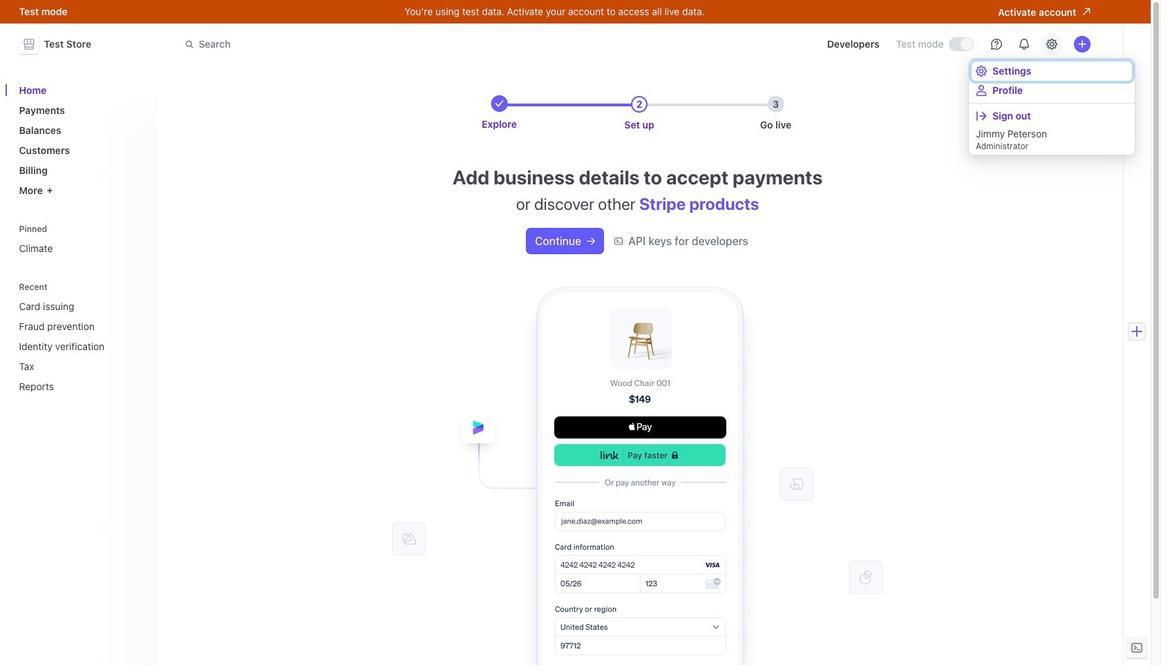 Task type: locate. For each thing, give the bounding box(es) containing it.
menu
[[969, 59, 1135, 155]]

clear history image
[[135, 283, 143, 291]]

Test mode checkbox
[[949, 38, 973, 51]]

menu item
[[972, 106, 1132, 126]]

Search text field
[[177, 31, 566, 57]]

svg image
[[587, 237, 595, 246]]

recent element
[[13, 278, 149, 398], [13, 295, 149, 398]]

1 recent element from the top
[[13, 278, 149, 398]]

help image
[[991, 39, 1002, 50]]

None search field
[[177, 31, 566, 57]]



Task type: vqa. For each thing, say whether or not it's contained in the screenshot.
menu item
yes



Task type: describe. For each thing, give the bounding box(es) containing it.
notifications image
[[1018, 39, 1030, 50]]

core navigation links element
[[13, 79, 149, 202]]

2 recent element from the top
[[13, 295, 149, 398]]

edit pins image
[[135, 225, 143, 233]]

pinned element
[[13, 219, 149, 260]]

settings image
[[1046, 39, 1057, 50]]



